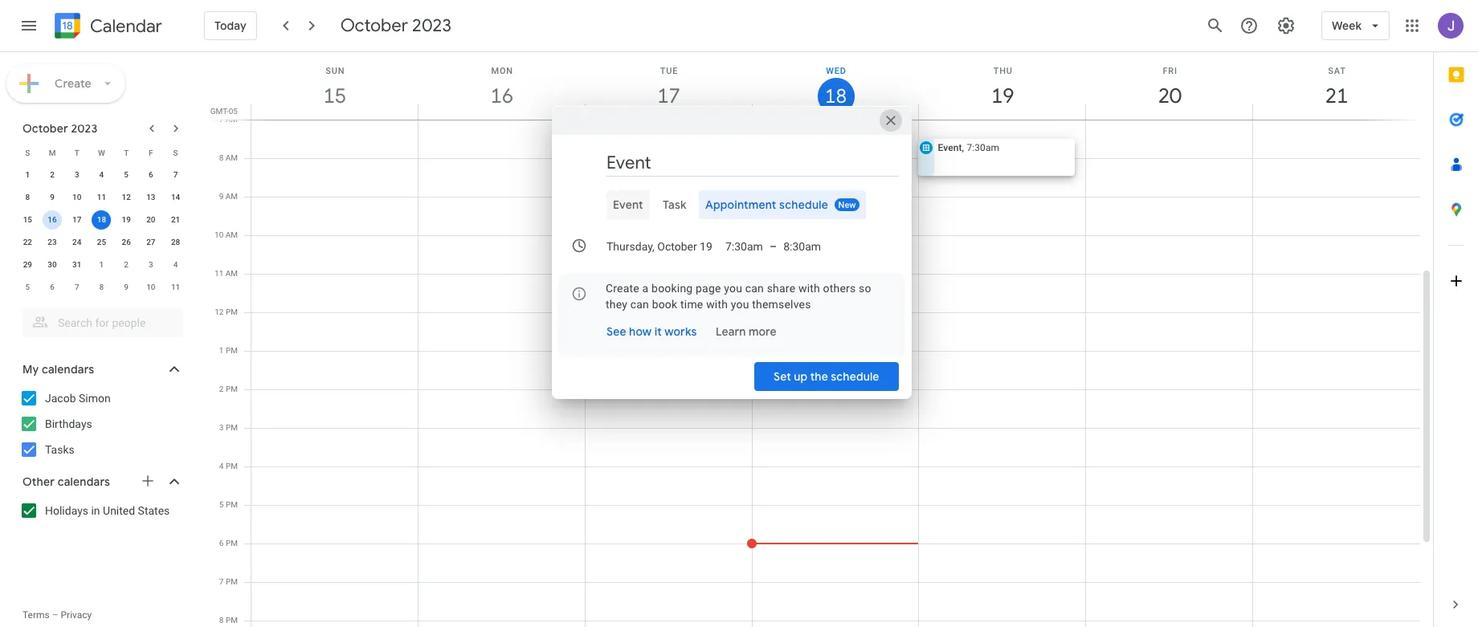 Task type: vqa. For each thing, say whether or not it's contained in the screenshot.


Task type: locate. For each thing, give the bounding box(es) containing it.
1 horizontal spatial 1
[[99, 260, 104, 269]]

settings menu image
[[1277, 16, 1296, 35]]

6 for 6 pm
[[219, 539, 224, 548]]

october 2023 up sun
[[340, 14, 452, 37]]

0 horizontal spatial october
[[22, 121, 68, 136]]

s left m
[[25, 148, 30, 157]]

24 element
[[67, 233, 87, 252]]

1 vertical spatial 4
[[173, 260, 178, 269]]

12 inside 'grid'
[[215, 308, 224, 317]]

row containing 29
[[15, 254, 188, 276]]

Start time text field
[[726, 237, 763, 256]]

0 horizontal spatial schedule
[[780, 198, 829, 212]]

3 pm from the top
[[226, 385, 238, 394]]

9 up 16 element
[[50, 193, 55, 202]]

calendars inside my calendars dropdown button
[[42, 362, 94, 377]]

1 horizontal spatial 12
[[215, 308, 224, 317]]

1 horizontal spatial 9
[[124, 283, 129, 292]]

1 vertical spatial 17
[[72, 215, 82, 224]]

create for create a booking page you can share with others so they can book time with you themselves
[[606, 282, 640, 295]]

10 for 10 am
[[215, 231, 224, 239]]

november 3 element
[[141, 256, 161, 275]]

event left the task
[[613, 198, 643, 212]]

0 horizontal spatial with
[[706, 298, 728, 311]]

wed
[[826, 66, 847, 76]]

row
[[15, 141, 188, 164], [15, 164, 188, 186], [15, 186, 188, 209], [15, 209, 188, 231], [15, 231, 188, 254], [15, 254, 188, 276], [15, 276, 188, 299]]

2 s from the left
[[173, 148, 178, 157]]

0 horizontal spatial 6
[[50, 283, 55, 292]]

20 inside 20 element
[[146, 215, 156, 224]]

fri
[[1163, 66, 1178, 76]]

5 down 29 element
[[25, 283, 30, 292]]

7 up 14
[[173, 170, 178, 179]]

3 row from the top
[[15, 186, 188, 209]]

pm up 7 pm
[[226, 539, 238, 548]]

None search field
[[0, 302, 199, 337]]

5 up 12 element
[[124, 170, 129, 179]]

you up learn more
[[731, 298, 749, 311]]

20 down fri
[[1158, 83, 1181, 109]]

pm down the 1 pm
[[226, 385, 238, 394]]

row up 11 element
[[15, 141, 188, 164]]

2 for 2 pm
[[219, 385, 224, 394]]

1 vertical spatial 21
[[171, 215, 180, 224]]

row down november 1 element
[[15, 276, 188, 299]]

pm up 6 pm
[[226, 501, 238, 509]]

event inside button
[[613, 198, 643, 212]]

1 down 12 pm
[[219, 346, 224, 355]]

5 for 5 pm
[[219, 501, 224, 509]]

create inside dropdown button
[[55, 76, 92, 91]]

– right start time text field
[[770, 240, 777, 253]]

pm up 5 pm
[[226, 462, 238, 471]]

0 vertical spatial 4
[[99, 170, 104, 179]]

calendars
[[42, 362, 94, 377], [58, 475, 110, 489]]

calendars up in
[[58, 475, 110, 489]]

7 left the 05
[[219, 115, 224, 124]]

18 down wed
[[824, 84, 846, 109]]

grid
[[206, 52, 1434, 628]]

can left share
[[745, 282, 764, 295]]

am down 8 am
[[226, 192, 238, 201]]

0 vertical spatial event
[[938, 142, 962, 153]]

16 column header
[[418, 52, 586, 120]]

21 column header
[[1253, 52, 1421, 120]]

1 horizontal spatial 2
[[124, 260, 129, 269]]

2 down m
[[50, 170, 55, 179]]

2 down the 1 pm
[[219, 385, 224, 394]]

3 down 27 element
[[149, 260, 153, 269]]

october 2023
[[340, 14, 452, 37], [22, 121, 98, 136]]

pm for 7 pm
[[226, 578, 238, 587]]

4 row from the top
[[15, 209, 188, 231]]

4 down 28 element
[[173, 260, 178, 269]]

3 up 10 element
[[75, 170, 79, 179]]

you right page
[[724, 282, 743, 295]]

grid containing 15
[[206, 52, 1434, 628]]

1 pm from the top
[[226, 308, 238, 317]]

create inside create a booking page you can share with others so they can book time with you themselves
[[606, 282, 640, 295]]

november 11 element
[[166, 278, 185, 297]]

1 horizontal spatial event
[[938, 142, 962, 153]]

7 down 31 element
[[75, 283, 79, 292]]

am up 12 pm
[[226, 269, 238, 278]]

0 horizontal spatial 20
[[146, 215, 156, 224]]

18 column header
[[752, 52, 920, 120]]

event for event
[[613, 198, 643, 212]]

1 vertical spatial can
[[631, 298, 649, 311]]

10 am
[[215, 231, 238, 239]]

1 horizontal spatial 16
[[489, 83, 512, 109]]

27 element
[[141, 233, 161, 252]]

0 vertical spatial you
[[724, 282, 743, 295]]

november 8 element
[[92, 278, 111, 297]]

16 inside 16 element
[[48, 215, 57, 224]]

other calendars
[[22, 475, 110, 489]]

6 pm from the top
[[226, 501, 238, 509]]

1
[[25, 170, 30, 179], [99, 260, 104, 269], [219, 346, 224, 355]]

in
[[91, 505, 100, 517]]

20 down 13 element
[[146, 215, 156, 224]]

1 vertical spatial –
[[52, 610, 58, 621]]

you
[[724, 282, 743, 295], [731, 298, 749, 311]]

sun
[[326, 66, 345, 76]]

1 vertical spatial 2
[[124, 260, 129, 269]]

3 am from the top
[[226, 192, 238, 201]]

pm for 6 pm
[[226, 539, 238, 548]]

0 horizontal spatial 3
[[75, 170, 79, 179]]

31 element
[[67, 256, 87, 275]]

themselves
[[752, 298, 811, 311]]

pm for 2 pm
[[226, 385, 238, 394]]

pm up the 8 pm
[[226, 578, 238, 587]]

0 vertical spatial 18
[[824, 84, 846, 109]]

6 for november 6 element
[[50, 283, 55, 292]]

8 pm from the top
[[226, 578, 238, 587]]

0 horizontal spatial october 2023
[[22, 121, 98, 136]]

17 down 10 element
[[72, 215, 82, 224]]

event left the 7:30am
[[938, 142, 962, 153]]

create button
[[6, 64, 125, 103]]

my
[[22, 362, 39, 377]]

11 down november 4 element
[[171, 283, 180, 292]]

,
[[962, 142, 964, 153]]

19
[[991, 83, 1014, 109], [122, 215, 131, 224]]

1 vertical spatial 1
[[99, 260, 104, 269]]

my calendars button
[[3, 357, 199, 382]]

7:30am
[[967, 142, 1000, 153]]

0 vertical spatial 2023
[[412, 14, 452, 37]]

2 horizontal spatial 5
[[219, 501, 224, 509]]

1 vertical spatial 11
[[215, 269, 224, 278]]

october up m
[[22, 121, 68, 136]]

pm for 5 pm
[[226, 501, 238, 509]]

11 down '10 am'
[[215, 269, 224, 278]]

3 for november 3 element
[[149, 260, 153, 269]]

1 horizontal spatial schedule
[[831, 370, 880, 384]]

0 vertical spatial 5
[[124, 170, 129, 179]]

event , 7:30am
[[938, 142, 1000, 153]]

pm up the 1 pm
[[226, 308, 238, 317]]

create up they
[[606, 282, 640, 295]]

tab list containing event
[[565, 190, 899, 219]]

1 horizontal spatial 21
[[1325, 83, 1348, 109]]

t
[[75, 148, 79, 157], [124, 148, 129, 157]]

1 horizontal spatial october
[[340, 14, 408, 37]]

0 horizontal spatial 10
[[72, 193, 82, 202]]

wed 18
[[824, 66, 847, 109]]

16 element
[[43, 211, 62, 230]]

7 pm from the top
[[226, 539, 238, 548]]

6 row from the top
[[15, 254, 188, 276]]

18 down 11 element
[[97, 215, 106, 224]]

with
[[799, 282, 820, 295], [706, 298, 728, 311]]

am down 9 am
[[226, 231, 238, 239]]

10 up 17 element
[[72, 193, 82, 202]]

8 inside 'element'
[[99, 283, 104, 292]]

1 vertical spatial 3
[[149, 260, 153, 269]]

works
[[665, 325, 697, 339]]

15 down sun
[[322, 83, 345, 109]]

pm down 2 pm
[[226, 423, 238, 432]]

row containing 8
[[15, 186, 188, 209]]

1 row from the top
[[15, 141, 188, 164]]

1 vertical spatial 20
[[146, 215, 156, 224]]

pm down 7 pm
[[226, 616, 238, 625]]

2
[[50, 170, 55, 179], [124, 260, 129, 269], [219, 385, 224, 394]]

12 for 12
[[122, 193, 131, 202]]

1 horizontal spatial 5
[[124, 170, 129, 179]]

0 horizontal spatial event
[[613, 198, 643, 212]]

End time text field
[[784, 237, 821, 256]]

november 4 element
[[166, 256, 185, 275]]

0 vertical spatial calendars
[[42, 362, 94, 377]]

6 down 30 element
[[50, 283, 55, 292]]

so
[[859, 282, 872, 295]]

see how it works
[[607, 325, 697, 339]]

4 pm from the top
[[226, 423, 238, 432]]

calendars inside other calendars dropdown button
[[58, 475, 110, 489]]

17 down 'tue'
[[657, 83, 680, 109]]

17 link
[[651, 78, 688, 115]]

1 t from the left
[[75, 148, 79, 157]]

1 horizontal spatial with
[[799, 282, 820, 295]]

today button
[[204, 6, 257, 45]]

7 for 7 am
[[219, 115, 224, 124]]

1 horizontal spatial 3
[[149, 260, 153, 269]]

row up 25
[[15, 209, 188, 231]]

11 up 18, today element
[[97, 193, 106, 202]]

1 horizontal spatial 17
[[657, 83, 680, 109]]

11 element
[[92, 188, 111, 207]]

tue 17
[[657, 66, 680, 109]]

2 horizontal spatial 10
[[215, 231, 224, 239]]

row up 18, today element
[[15, 186, 188, 209]]

t left "w"
[[75, 148, 79, 157]]

states
[[138, 505, 170, 517]]

0 horizontal spatial 18
[[97, 215, 106, 224]]

new
[[839, 200, 857, 211]]

21
[[1325, 83, 1348, 109], [171, 215, 180, 224]]

10 for 10 element
[[72, 193, 82, 202]]

19 down thu at the right
[[991, 83, 1014, 109]]

terms
[[22, 610, 50, 621]]

holidays
[[45, 505, 88, 517]]

1 down 25 element
[[99, 260, 104, 269]]

am up 8 am
[[226, 115, 238, 124]]

a
[[643, 282, 649, 295]]

30 element
[[43, 256, 62, 275]]

6 pm
[[219, 539, 238, 548]]

1 up 15 element
[[25, 170, 30, 179]]

1 horizontal spatial s
[[173, 148, 178, 157]]

26
[[122, 238, 131, 247]]

4 up 5 pm
[[219, 462, 224, 471]]

2023
[[412, 14, 452, 37], [71, 121, 98, 136]]

17
[[657, 83, 680, 109], [72, 215, 82, 224]]

1 vertical spatial 10
[[215, 231, 224, 239]]

21 inside column header
[[1325, 83, 1348, 109]]

s
[[25, 148, 30, 157], [173, 148, 178, 157]]

1 for 1 pm
[[219, 346, 224, 355]]

12 down '11 am'
[[215, 308, 224, 317]]

0 vertical spatial 12
[[122, 193, 131, 202]]

16 up 23
[[48, 215, 57, 224]]

2 horizontal spatial 2
[[219, 385, 224, 394]]

1 horizontal spatial 6
[[149, 170, 153, 179]]

16 down the mon
[[489, 83, 512, 109]]

tab list
[[1434, 52, 1479, 583], [565, 190, 899, 219]]

2 horizontal spatial 6
[[219, 539, 224, 548]]

3 down 2 pm
[[219, 423, 224, 432]]

schedule
[[780, 198, 829, 212], [831, 370, 880, 384]]

22 element
[[18, 233, 37, 252]]

my calendars
[[22, 362, 94, 377]]

10 down november 3 element
[[146, 283, 156, 292]]

2 vertical spatial 5
[[219, 501, 224, 509]]

2 horizontal spatial 11
[[215, 269, 224, 278]]

0 vertical spatial can
[[745, 282, 764, 295]]

10 up '11 am'
[[215, 231, 224, 239]]

0 vertical spatial october 2023
[[340, 14, 452, 37]]

21 inside row
[[171, 215, 180, 224]]

9 pm from the top
[[226, 616, 238, 625]]

2 vertical spatial 6
[[219, 539, 224, 548]]

can
[[745, 282, 764, 295], [631, 298, 649, 311]]

9 down "november 2" element
[[124, 283, 129, 292]]

privacy link
[[61, 610, 92, 621]]

november 9 element
[[117, 278, 136, 297]]

17 column header
[[585, 52, 753, 120]]

19 inside row group
[[122, 215, 131, 224]]

6 down f
[[149, 170, 153, 179]]

10 for november 10 element
[[146, 283, 156, 292]]

8 down november 1 element
[[99, 283, 104, 292]]

25 element
[[92, 233, 111, 252]]

1 vertical spatial october 2023
[[22, 121, 98, 136]]

19 element
[[117, 211, 136, 230]]

can down a
[[631, 298, 649, 311]]

0 horizontal spatial 16
[[48, 215, 57, 224]]

30
[[48, 260, 57, 269]]

0 vertical spatial 3
[[75, 170, 79, 179]]

17 inside 17 column header
[[657, 83, 680, 109]]

7 row from the top
[[15, 276, 188, 299]]

0 vertical spatial schedule
[[780, 198, 829, 212]]

10
[[72, 193, 82, 202], [215, 231, 224, 239], [146, 283, 156, 292]]

2 pm from the top
[[226, 346, 238, 355]]

5 am from the top
[[226, 269, 238, 278]]

1 horizontal spatial 4
[[173, 260, 178, 269]]

m
[[49, 148, 56, 157]]

12
[[122, 193, 131, 202], [215, 308, 224, 317]]

16
[[489, 83, 512, 109], [48, 215, 57, 224]]

2 vertical spatial 10
[[146, 283, 156, 292]]

6 up 7 pm
[[219, 539, 224, 548]]

12 inside row
[[122, 193, 131, 202]]

2 row from the top
[[15, 164, 188, 186]]

10 element
[[67, 188, 87, 207]]

am down 7 am
[[226, 153, 238, 162]]

november 10 element
[[141, 278, 161, 297]]

row down "w"
[[15, 164, 188, 186]]

0 horizontal spatial 19
[[122, 215, 131, 224]]

0 vertical spatial 2
[[50, 170, 55, 179]]

7
[[219, 115, 224, 124], [173, 170, 178, 179], [75, 283, 79, 292], [219, 578, 224, 587]]

0 horizontal spatial s
[[25, 148, 30, 157]]

row down 18, today element
[[15, 231, 188, 254]]

15 up '22'
[[23, 215, 32, 224]]

0 horizontal spatial 21
[[171, 215, 180, 224]]

4 down "w"
[[99, 170, 104, 179]]

0 horizontal spatial 12
[[122, 193, 131, 202]]

1 vertical spatial 18
[[97, 215, 106, 224]]

event
[[938, 142, 962, 153], [613, 198, 643, 212]]

5
[[124, 170, 129, 179], [25, 283, 30, 292], [219, 501, 224, 509]]

create
[[55, 76, 92, 91], [606, 282, 640, 295]]

2 am from the top
[[226, 153, 238, 162]]

12 up 19 element
[[122, 193, 131, 202]]

create down calendar element
[[55, 76, 92, 91]]

main drawer image
[[19, 16, 39, 35]]

schedule up 'end time' text box
[[780, 198, 829, 212]]

1 vertical spatial 16
[[48, 215, 57, 224]]

9 for november 9 element
[[124, 283, 129, 292]]

october 2023 up m
[[22, 121, 98, 136]]

november 1 element
[[92, 256, 111, 275]]

1 horizontal spatial 20
[[1158, 83, 1181, 109]]

2 vertical spatial 4
[[219, 462, 224, 471]]

22
[[23, 238, 32, 247]]

0 horizontal spatial 15
[[23, 215, 32, 224]]

0 horizontal spatial 17
[[72, 215, 82, 224]]

row up november 8 'element'
[[15, 254, 188, 276]]

– right terms link
[[52, 610, 58, 621]]

0 vertical spatial 1
[[25, 170, 30, 179]]

2 vertical spatial 2
[[219, 385, 224, 394]]

1 vertical spatial calendars
[[58, 475, 110, 489]]

8 down 7 am
[[219, 153, 224, 162]]

with right share
[[799, 282, 820, 295]]

5 pm from the top
[[226, 462, 238, 471]]

tue
[[660, 66, 678, 76]]

4 am from the top
[[226, 231, 238, 239]]

4 for november 4 element
[[173, 260, 178, 269]]

1 horizontal spatial 19
[[991, 83, 1014, 109]]

–
[[770, 240, 777, 253], [52, 610, 58, 621]]

t left f
[[124, 148, 129, 157]]

1 am from the top
[[226, 115, 238, 124]]

15
[[322, 83, 345, 109], [23, 215, 32, 224]]

21 down sat
[[1325, 83, 1348, 109]]

20 link
[[1152, 78, 1189, 115]]

19 down 12 element
[[122, 215, 131, 224]]

0 vertical spatial 19
[[991, 83, 1014, 109]]

7 up the 8 pm
[[219, 578, 224, 587]]

sun 15
[[322, 66, 345, 109]]

5 up 6 pm
[[219, 501, 224, 509]]

0 horizontal spatial 5
[[25, 283, 30, 292]]

schedule right the
[[831, 370, 880, 384]]

23 element
[[43, 233, 62, 252]]

0 horizontal spatial 2023
[[71, 121, 98, 136]]

pm up 2 pm
[[226, 346, 238, 355]]

0 horizontal spatial create
[[55, 76, 92, 91]]

calendars up jacob on the bottom
[[42, 362, 94, 377]]

16 inside mon 16
[[489, 83, 512, 109]]

11 for the november 11 element
[[171, 283, 180, 292]]

0 vertical spatial 6
[[149, 170, 153, 179]]

2 horizontal spatial 3
[[219, 423, 224, 432]]

2 horizontal spatial 9
[[219, 192, 224, 201]]

calendar heading
[[87, 15, 162, 37]]

november 5 element
[[18, 278, 37, 297]]

21 down 14 element
[[171, 215, 180, 224]]

1 vertical spatial 15
[[23, 215, 32, 224]]

learn
[[716, 325, 746, 339]]

2 down 26 element
[[124, 260, 129, 269]]

1 horizontal spatial 15
[[322, 83, 345, 109]]

3 inside november 3 element
[[149, 260, 153, 269]]

event for event , 7:30am
[[938, 142, 962, 153]]

0 vertical spatial 20
[[1158, 83, 1181, 109]]

1 horizontal spatial 11
[[171, 283, 180, 292]]

4 pm
[[219, 462, 238, 471]]

row group
[[15, 164, 188, 299]]

am
[[226, 115, 238, 124], [226, 153, 238, 162], [226, 192, 238, 201], [226, 231, 238, 239], [226, 269, 238, 278]]

november 7 element
[[67, 278, 87, 297]]

16 cell
[[40, 209, 65, 231]]

1 vertical spatial 19
[[122, 215, 131, 224]]

1 vertical spatial with
[[706, 298, 728, 311]]

to element
[[770, 240, 777, 253]]

1 vertical spatial 5
[[25, 283, 30, 292]]

pm for 8 pm
[[226, 616, 238, 625]]

9 up '10 am'
[[219, 192, 224, 201]]

task
[[663, 198, 687, 212]]

it
[[655, 325, 662, 339]]

october up sun
[[340, 14, 408, 37]]

0 horizontal spatial tab list
[[565, 190, 899, 219]]

with down page
[[706, 298, 728, 311]]

20
[[1158, 83, 1181, 109], [146, 215, 156, 224]]

am for 11 am
[[226, 269, 238, 278]]

row group containing 1
[[15, 164, 188, 299]]

other calendars button
[[3, 469, 199, 495]]

s right f
[[173, 148, 178, 157]]

1 vertical spatial 12
[[215, 308, 224, 317]]

w
[[98, 148, 105, 157]]

0 vertical spatial 15
[[322, 83, 345, 109]]

11 for 11 am
[[215, 269, 224, 278]]

1 vertical spatial 6
[[50, 283, 55, 292]]

8 down 7 pm
[[219, 616, 224, 625]]

15 element
[[18, 211, 37, 230]]

calendars for my calendars
[[42, 362, 94, 377]]

5 row from the top
[[15, 231, 188, 254]]



Task type: describe. For each thing, give the bounding box(es) containing it.
november 6 element
[[43, 278, 62, 297]]

united
[[103, 505, 135, 517]]

7 for 7 pm
[[219, 578, 224, 587]]

31
[[72, 260, 82, 269]]

my calendars list
[[3, 386, 199, 463]]

create for create
[[55, 76, 92, 91]]

1 horizontal spatial can
[[745, 282, 764, 295]]

11 am
[[215, 269, 238, 278]]

17 element
[[67, 211, 87, 230]]

17 inside 17 element
[[72, 215, 82, 224]]

jacob simon
[[45, 392, 111, 405]]

20 inside 20 column header
[[1158, 83, 1181, 109]]

gmt-
[[210, 107, 229, 116]]

other
[[22, 475, 55, 489]]

8 for 8 pm
[[219, 616, 224, 625]]

13 element
[[141, 188, 161, 207]]

8 for 8 am
[[219, 153, 224, 162]]

1 pm
[[219, 346, 238, 355]]

0 vertical spatial october
[[340, 14, 408, 37]]

gmt-05
[[210, 107, 238, 116]]

pm for 3 pm
[[226, 423, 238, 432]]

set up the schedule button
[[755, 358, 899, 396]]

19 column header
[[919, 52, 1087, 120]]

pm for 12 pm
[[226, 308, 238, 317]]

set
[[774, 370, 792, 384]]

13
[[146, 193, 156, 202]]

2 pm
[[219, 385, 238, 394]]

5 pm
[[219, 501, 238, 509]]

18 cell
[[89, 209, 114, 231]]

sat
[[1328, 66, 1346, 76]]

18 inside cell
[[97, 215, 106, 224]]

simon
[[79, 392, 111, 405]]

week
[[1332, 18, 1362, 33]]

12 element
[[117, 188, 136, 207]]

1 vertical spatial you
[[731, 298, 749, 311]]

3 pm
[[219, 423, 238, 432]]

19 link
[[985, 78, 1022, 115]]

f
[[149, 148, 153, 157]]

14 element
[[166, 188, 185, 207]]

0 horizontal spatial 1
[[25, 170, 30, 179]]

1 for november 1 element
[[99, 260, 104, 269]]

more
[[749, 325, 777, 339]]

12 for 12 pm
[[215, 308, 224, 317]]

1 horizontal spatial tab list
[[1434, 52, 1479, 583]]

25
[[97, 238, 106, 247]]

terms – privacy
[[22, 610, 92, 621]]

7 am
[[219, 115, 238, 124]]

thu 19
[[991, 66, 1014, 109]]

row containing 5
[[15, 276, 188, 299]]

set up the schedule
[[774, 370, 880, 384]]

october 2023 grid
[[15, 141, 188, 299]]

16 link
[[484, 78, 521, 115]]

tasks
[[45, 444, 75, 456]]

1 vertical spatial 2023
[[71, 121, 98, 136]]

today
[[215, 18, 246, 33]]

5 for november 5 element
[[25, 283, 30, 292]]

page
[[696, 282, 721, 295]]

23
[[48, 238, 57, 247]]

booking
[[652, 282, 693, 295]]

share
[[767, 282, 796, 295]]

calendars for other calendars
[[58, 475, 110, 489]]

28 element
[[166, 233, 185, 252]]

3 for 3 pm
[[219, 423, 224, 432]]

9 am
[[219, 192, 238, 201]]

see
[[607, 325, 626, 339]]

18, today element
[[92, 211, 111, 230]]

time
[[681, 298, 703, 311]]

0 horizontal spatial 2
[[50, 170, 55, 179]]

calendar
[[90, 15, 162, 37]]

add other calendars image
[[140, 473, 156, 489]]

21 element
[[166, 211, 185, 230]]

26 element
[[117, 233, 136, 252]]

row containing 15
[[15, 209, 188, 231]]

4 for 4 pm
[[219, 462, 224, 471]]

9 for 9 am
[[219, 192, 224, 201]]

others
[[823, 282, 856, 295]]

7 pm
[[219, 578, 238, 587]]

8 up 15 element
[[25, 193, 30, 202]]

november 2 element
[[117, 256, 136, 275]]

Search for people text field
[[32, 309, 174, 337]]

8 pm
[[219, 616, 238, 625]]

am for 7 am
[[226, 115, 238, 124]]

learn more
[[716, 325, 777, 339]]

19 inside column header
[[991, 83, 1014, 109]]

row containing s
[[15, 141, 188, 164]]

1 horizontal spatial october 2023
[[340, 14, 452, 37]]

29 element
[[18, 256, 37, 275]]

1 s from the left
[[25, 148, 30, 157]]

0 horizontal spatial –
[[52, 610, 58, 621]]

sat 21
[[1325, 66, 1348, 109]]

2 for "november 2" element
[[124, 260, 129, 269]]

14
[[171, 193, 180, 202]]

schedule inside button
[[831, 370, 880, 384]]

pm for 1 pm
[[226, 346, 238, 355]]

jacob
[[45, 392, 76, 405]]

am for 9 am
[[226, 192, 238, 201]]

05
[[229, 107, 238, 116]]

thu
[[994, 66, 1013, 76]]

birthdays
[[45, 418, 92, 431]]

1 horizontal spatial 2023
[[412, 14, 452, 37]]

new element
[[835, 198, 861, 211]]

2 t from the left
[[124, 148, 129, 157]]

20 column header
[[1086, 52, 1254, 120]]

am for 8 am
[[226, 153, 238, 162]]

calendar element
[[51, 10, 162, 45]]

12 pm
[[215, 308, 238, 317]]

27
[[146, 238, 156, 247]]

create a booking page you can share with others so they can book time with you themselves
[[606, 282, 872, 311]]

event button
[[607, 190, 650, 219]]

7 for november 7 element
[[75, 283, 79, 292]]

mon 16
[[489, 66, 513, 109]]

0 horizontal spatial 9
[[50, 193, 55, 202]]

15 column header
[[251, 52, 419, 120]]

see how it works button
[[600, 313, 703, 351]]

up
[[794, 370, 808, 384]]

Start date text field
[[607, 237, 713, 256]]

am for 10 am
[[226, 231, 238, 239]]

holidays in united states
[[45, 505, 170, 517]]

row containing 22
[[15, 231, 188, 254]]

row containing 1
[[15, 164, 188, 186]]

21 link
[[1319, 78, 1356, 115]]

11 for 11 element
[[97, 193, 106, 202]]

appointment schedule
[[706, 198, 829, 212]]

15 inside october 2023 grid
[[23, 215, 32, 224]]

terms link
[[22, 610, 50, 621]]

18 link
[[818, 78, 855, 115]]

0 horizontal spatial 4
[[99, 170, 104, 179]]

8 for november 8 'element'
[[99, 283, 104, 292]]

how
[[629, 325, 652, 339]]

week button
[[1322, 6, 1390, 45]]

15 inside column header
[[322, 83, 345, 109]]

0 vertical spatial –
[[770, 240, 777, 253]]

29
[[23, 260, 32, 269]]

they
[[606, 298, 628, 311]]

Add title text field
[[607, 151, 899, 175]]

mon
[[491, 66, 513, 76]]

appointment
[[706, 198, 777, 212]]

task button
[[656, 190, 693, 219]]

pm for 4 pm
[[226, 462, 238, 471]]

18 inside the wed 18
[[824, 84, 846, 109]]

0 vertical spatial with
[[799, 282, 820, 295]]

28
[[171, 238, 180, 247]]

20 element
[[141, 211, 161, 230]]



